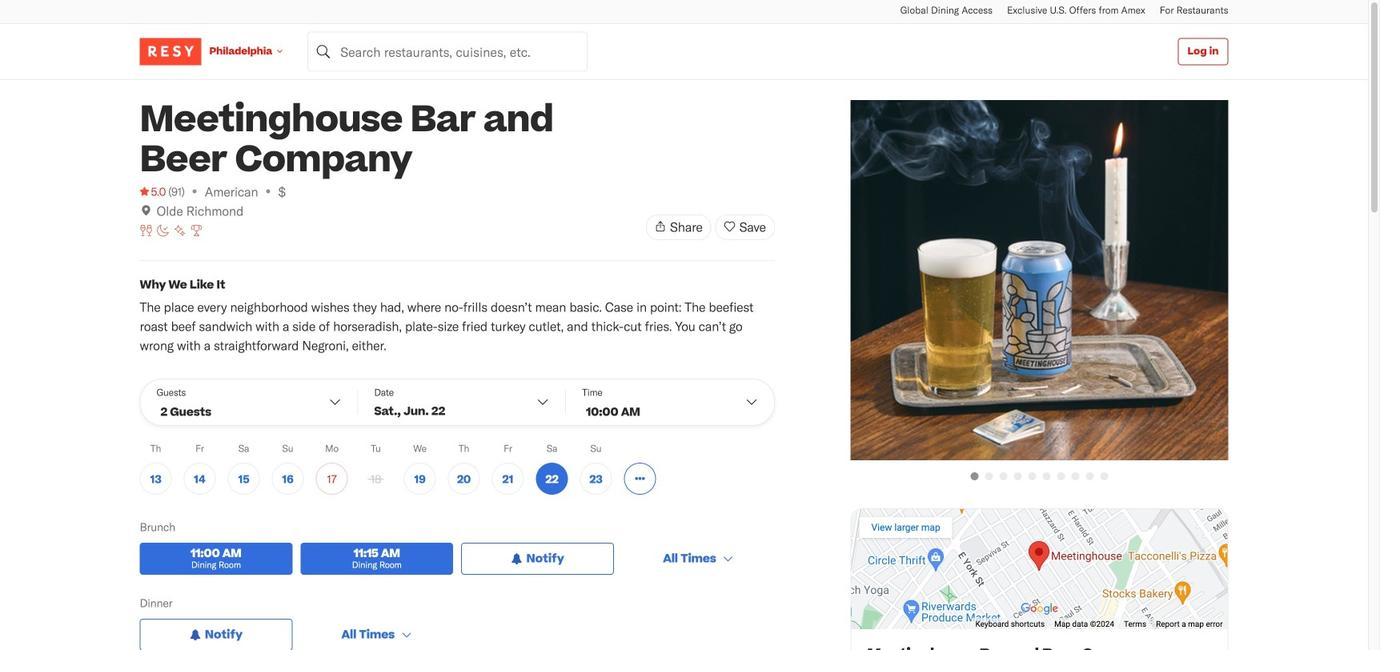 Task type: vqa. For each thing, say whether or not it's contained in the screenshot.
4.8 out of 5 stars image at left
no



Task type: locate. For each thing, give the bounding box(es) containing it.
None field
[[308, 32, 588, 72]]

Search restaurants, cuisines, etc. text field
[[308, 32, 588, 72]]

5.0 out of 5 stars image
[[140, 183, 166, 199]]



